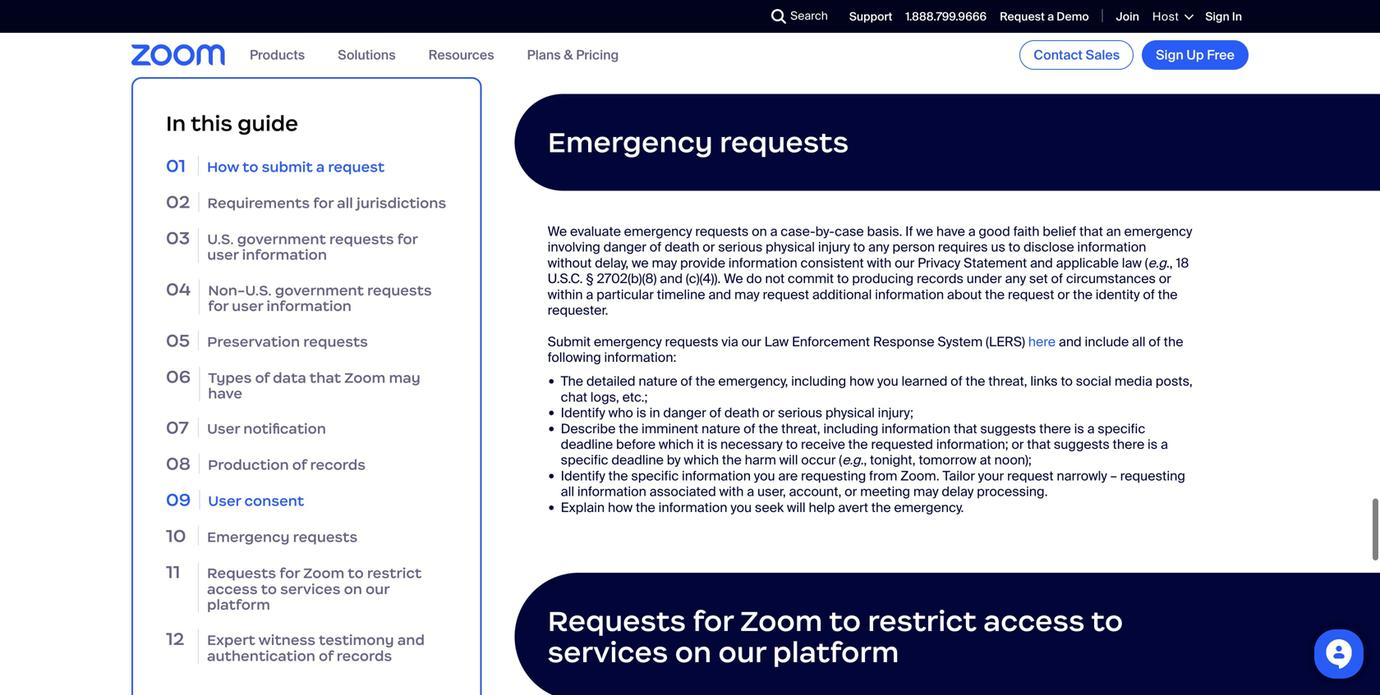 Task type: locate. For each thing, give the bounding box(es) containing it.
e.g. , tonight, tomorrow at noon);
[[842, 452, 1032, 469]]

in up free
[[1232, 9, 1242, 24]]

describe
[[561, 420, 616, 438]]

suggests up noon);
[[980, 420, 1036, 438]]

0 horizontal spatial any
[[868, 239, 889, 256]]

0 horizontal spatial specific
[[561, 452, 608, 469]]

1 vertical spatial death
[[725, 405, 759, 422]]

with left user,
[[719, 484, 744, 501]]

2 horizontal spatial all
[[1132, 333, 1146, 351]]

consent right provided
[[985, 0, 1035, 14]]

all for jurisdictions
[[337, 194, 353, 212]]

user inside non-u.s. government requests for user information
[[232, 297, 263, 315]]

( inside describe the imminent nature of the threat, including information that suggests there is a specific deadline before which it is necessary to receive the requested information; or that suggests there is a specific deadline by which the harm will occur (
[[839, 452, 842, 469]]

requested
[[871, 436, 933, 454]]

0 vertical spatial if
[[548, 0, 555, 14]]

requesting down receive
[[801, 468, 866, 485]]

information inside ., 18 u.s.c. § 2702(b)(8) and (c)(4)). we do not commit to producing records under any set of circumstances or within a particular timeline and may request additional information about the request or the identity of the requester.
[[875, 286, 944, 303]]

from down has
[[904, 28, 932, 45]]

suggests up narrowly
[[1054, 436, 1110, 454]]

all inside 'and include all of the following information:'
[[1132, 333, 1146, 351]]

or down 'emergency,'
[[763, 405, 775, 422]]

and include all of the following information:
[[548, 333, 1183, 366]]

which
[[659, 436, 694, 454], [684, 452, 719, 469]]

death inside the detailed nature of the emergency, including how you learned of the threat, links to social media posts, chat logs, etc.; identify who is in danger of death or serious physical injury;
[[725, 405, 759, 422]]

1.888.799.9666 link
[[906, 9, 987, 24]]

0 horizontal spatial platform
[[207, 596, 270, 614]]

pricing
[[576, 46, 619, 64]]

system
[[938, 333, 983, 351]]

information up non-u.s. government requests for user information
[[242, 246, 327, 264]]

records down notification
[[310, 456, 366, 474]]

0 vertical spatial u.s.
[[207, 230, 234, 248]]

0 horizontal spatial seek
[[755, 499, 784, 517]]

products button
[[250, 46, 305, 64]]

there up –
[[1113, 436, 1145, 454]]

a left good at the right
[[968, 223, 976, 240]]

0 horizontal spatial meeting
[[687, 12, 737, 30]]

obtain
[[548, 12, 586, 30]]

requests inside we evaluate emergency requests on a case-by-case basis. if we have a good faith belief that an emergency involving danger of death or serious physical injury to any person requires us to disclose information without delay, we may provide information consistent with our privacy statement and applicable law (
[[695, 223, 749, 240]]

07
[[166, 417, 189, 439]]

producing
[[852, 270, 914, 288]]

1 vertical spatial about
[[947, 286, 982, 303]]

information up e.g. , tonight, tomorrow at noon);
[[882, 420, 951, 438]]

user for 07
[[207, 420, 240, 438]]

0 horizontal spatial threat,
[[781, 420, 820, 438]]

0 vertical spatial threat,
[[989, 373, 1027, 390]]

law
[[765, 333, 789, 351]]

1 horizontal spatial customer
[[1112, 12, 1170, 30]]

from right ,
[[869, 468, 897, 485]]

(
[[1145, 255, 1148, 272], [839, 452, 842, 469]]

a down posts,
[[1161, 436, 1168, 454]]

§
[[586, 270, 594, 288]]

to
[[1144, 0, 1156, 14], [1173, 12, 1185, 30], [744, 28, 756, 45], [242, 158, 258, 176], [853, 239, 865, 256], [1009, 239, 1021, 256], [837, 270, 849, 288], [1061, 373, 1073, 390], [786, 436, 798, 454], [348, 565, 364, 583], [261, 581, 277, 599], [829, 604, 861, 640], [1091, 604, 1123, 640]]

of inside 'and include all of the following information:'
[[1149, 333, 1161, 351]]

belief
[[1043, 223, 1076, 240]]

information,
[[740, 12, 813, 30]]

1 vertical spatial we
[[724, 270, 743, 288]]

the down before
[[608, 468, 628, 485]]

sign inside the sign up free "link"
[[1156, 46, 1184, 64]]

0 horizontal spatial requests for zoom to restrict access to services on our platform
[[207, 565, 422, 614]]

requires
[[938, 239, 988, 256]]

we
[[916, 223, 933, 240], [632, 255, 649, 272]]

all
[[337, 194, 353, 212], [1132, 333, 1146, 351], [561, 484, 574, 501]]

0 vertical spatial will
[[779, 452, 798, 469]]

user down production
[[208, 493, 241, 511]]

our
[[895, 255, 915, 272], [742, 333, 761, 351], [366, 581, 389, 599], [718, 635, 766, 671]]

for
[[1038, 0, 1054, 14], [313, 194, 334, 212], [397, 230, 418, 248], [208, 297, 228, 315], [280, 565, 300, 583], [693, 604, 734, 640]]

2 vertical spatial all
[[561, 484, 574, 501]]

social
[[1076, 373, 1112, 390]]

information up circumstances at the right top of page
[[1077, 239, 1146, 256]]

the right 'support' link
[[916, 12, 936, 30]]

all for of
[[1132, 333, 1146, 351]]

of right learned
[[951, 373, 963, 390]]

1 vertical spatial serious
[[778, 405, 822, 422]]

1 horizontal spatial requests
[[548, 604, 686, 640]]

we inside we evaluate emergency requests on a case-by-case basis. if we have a good faith belief that an emergency involving danger of death or serious physical injury to any person requires us to disclose information without delay, we may provide information consistent with our privacy statement and applicable law (
[[548, 223, 567, 240]]

0 horizontal spatial all
[[337, 194, 353, 212]]

1 vertical spatial government
[[237, 230, 326, 248]]

of inside types of data that zoom may have
[[255, 369, 270, 387]]

1 vertical spatial have
[[208, 385, 242, 403]]

1 horizontal spatial specific
[[631, 468, 679, 485]]

have inside we evaluate emergency requests on a case-by-case basis. if we have a good faith belief that an emergency involving danger of death or serious physical injury to any person requires us to disclose information without delay, we may provide information consistent with our privacy statement and applicable law (
[[936, 223, 965, 240]]

requesting right –
[[1120, 468, 1185, 485]]

identify the specific information you are requesting from zoom. tailor your request narrowly – requesting all information associated with a user, account, or meeting may delay processing. explain how the information you seek will help avert the emergency.
[[561, 468, 1185, 517]]

emergency
[[624, 223, 692, 240], [1124, 223, 1192, 240], [594, 333, 662, 351]]

is left in
[[636, 405, 646, 422]]

1 vertical spatial are
[[778, 468, 798, 485]]

detailed
[[586, 373, 636, 390]]

narrowly
[[1057, 468, 1107, 485]]

zoom. down 1.888.799.9666
[[935, 28, 974, 45]]

1 horizontal spatial death
[[725, 405, 759, 422]]

or left 18
[[1159, 270, 1171, 288]]

1 vertical spatial requests
[[548, 604, 686, 640]]

1 horizontal spatial meeting
[[860, 484, 910, 501]]

with down basis.
[[867, 255, 892, 272]]

0 vertical spatial (
[[1145, 255, 1148, 272]]

u.s. inside non-u.s. government requests for user information
[[245, 282, 272, 300]]

( right the occur
[[839, 452, 842, 469]]

0 vertical spatial user
[[207, 420, 240, 438]]

person
[[893, 239, 935, 256]]

requests inside u.s. government requests for user information
[[329, 230, 394, 248]]

applicable
[[1056, 255, 1119, 272]]

for inside non-u.s. government requests for user information
[[208, 297, 228, 315]]

user up preservation
[[232, 297, 263, 315]]

1 horizontal spatial physical
[[826, 405, 875, 422]]

about down privacy
[[947, 286, 982, 303]]

non-
[[208, 282, 245, 300]]

contact sales
[[1034, 46, 1120, 64]]

seek right should
[[884, 12, 913, 30]]

we up without
[[548, 223, 567, 240]]

physical
[[766, 239, 815, 256], [826, 405, 875, 422]]

sign up free
[[1206, 9, 1230, 24]]

0 vertical spatial who
[[876, 0, 901, 14]]

government up sales
[[1068, 0, 1141, 14]]

0 vertical spatial about
[[728, 0, 763, 14]]

that right data
[[310, 369, 341, 387]]

1 vertical spatial consent
[[244, 493, 304, 511]]

or down e.g.
[[845, 484, 857, 501]]

0 horizontal spatial access
[[207, 581, 258, 599]]

may inside types of data that zoom may have
[[389, 369, 420, 387]]

1 vertical spatial any
[[1005, 270, 1026, 288]]

a right within
[[586, 286, 593, 303]]

search image
[[772, 9, 786, 24]]

about inside if you are seeking information about a zoom customer who has provided consent for a government to obtain their account or meeting information, you should seek the information directly from the customer to the extent possible, as opposed to seeking the information from zoom.
[[728, 0, 763, 14]]

1 vertical spatial danger
[[663, 405, 706, 422]]

in this guide
[[166, 110, 298, 137]]

or inside identify the specific information you are requesting from zoom. tailor your request narrowly – requesting all information associated with a user, account, or meeting may delay processing. explain how the information you seek will help avert the emergency.
[[845, 484, 857, 501]]

we up privacy
[[916, 223, 933, 240]]

and right here link
[[1059, 333, 1082, 351]]

particular
[[597, 286, 654, 303]]

1 vertical spatial will
[[787, 499, 806, 517]]

0 horizontal spatial danger
[[603, 239, 647, 256]]

1 vertical spatial who
[[608, 405, 633, 422]]

0 horizontal spatial from
[[869, 468, 897, 485]]

0 vertical spatial are
[[583, 0, 602, 14]]

seeking down search image
[[759, 28, 806, 45]]

1 vertical spatial user
[[208, 493, 241, 511]]

how down 'and include all of the following information:'
[[849, 373, 874, 390]]

2702(b)(8)
[[597, 270, 657, 288]]

threat, inside the detailed nature of the emergency, including how you learned of the threat, links to social media posts, chat logs, etc.; identify who is in danger of death or serious physical injury;
[[989, 373, 1027, 390]]

1 vertical spatial including
[[823, 420, 879, 438]]

identify down the
[[561, 405, 605, 422]]

zoom. up the emergency.
[[901, 468, 940, 485]]

may inside ., 18 u.s.c. § 2702(b)(8) and (c)(4)). we do not commit to producing records under any set of circumstances or within a particular timeline and may request additional information about the request or the identity of the requester.
[[734, 286, 760, 303]]

0 horizontal spatial how
[[608, 499, 633, 517]]

1 vertical spatial identify
[[561, 468, 605, 485]]

0 vertical spatial death
[[665, 239, 700, 256]]

who left has
[[876, 0, 901, 14]]

about left search image
[[728, 0, 763, 14]]

1 horizontal spatial u.s.
[[245, 282, 272, 300]]

you up injury;
[[877, 373, 899, 390]]

will right harm
[[779, 452, 798, 469]]

for inside if you are seeking information about a zoom customer who has provided consent for a government to obtain their account or meeting information, you should seek the information directly from the customer to the extent possible, as opposed to seeking the information from zoom.
[[1038, 0, 1054, 14]]

plans
[[527, 46, 561, 64]]

specific down before
[[631, 468, 679, 485]]

types
[[208, 369, 252, 387]]

threat, left links
[[989, 373, 1027, 390]]

before
[[616, 436, 656, 454]]

1 horizontal spatial seek
[[884, 12, 913, 30]]

products
[[250, 46, 305, 64]]

of right set
[[1051, 270, 1063, 288]]

information down by
[[659, 499, 728, 517]]

1 vertical spatial records
[[310, 456, 366, 474]]

government inside non-u.s. government requests for user information
[[275, 282, 364, 300]]

to inside describe the imminent nature of the threat, including information that suggests there is a specific deadline before which it is necessary to receive the requested information; or that suggests there is a specific deadline by which the harm will occur (
[[786, 436, 798, 454]]

have right 06
[[208, 385, 242, 403]]

production
[[208, 456, 289, 474]]

0 horizontal spatial about
[[728, 0, 763, 14]]

of up posts,
[[1149, 333, 1161, 351]]

is
[[636, 405, 646, 422], [1074, 420, 1084, 438], [707, 436, 717, 454], [1148, 436, 1158, 454]]

1 horizontal spatial (
[[1145, 255, 1148, 272]]

in
[[1232, 9, 1242, 24], [166, 110, 186, 137]]

contact
[[1034, 46, 1083, 64]]

logs,
[[591, 389, 619, 406]]

tomorrow
[[919, 452, 977, 469]]

the down statement
[[985, 286, 1005, 303]]

notification
[[243, 420, 326, 438]]

( inside we evaluate emergency requests on a case-by-case basis. if we have a good faith belief that an emergency involving danger of death or serious physical injury to any person requires us to disclose information without delay, we may provide information consistent with our privacy statement and applicable law (
[[1145, 255, 1148, 272]]

are right harm
[[778, 468, 798, 485]]

all right the include
[[1132, 333, 1146, 351]]

data
[[273, 369, 306, 387]]

zoom.
[[935, 28, 974, 45], [901, 468, 940, 485]]

0 vertical spatial emergency requests
[[548, 124, 849, 160]]

to inside the detailed nature of the emergency, including how you learned of the threat, links to social media posts, chat logs, etc.; identify who is in danger of death or serious physical injury;
[[1061, 373, 1073, 390]]

host
[[1153, 9, 1179, 24]]

including inside the detailed nature of the emergency, including how you learned of the threat, links to social media posts, chat logs, etc.; identify who is in danger of death or serious physical injury;
[[791, 373, 846, 390]]

we left do
[[724, 270, 743, 288]]

1 horizontal spatial emergency requests
[[548, 124, 849, 160]]

0 vertical spatial serious
[[718, 239, 763, 256]]

1 vertical spatial physical
[[826, 405, 875, 422]]

case
[[835, 223, 864, 240]]

1 vertical spatial meeting
[[860, 484, 910, 501]]

death inside we evaluate emergency requests on a case-by-case basis. if we have a good faith belief that an emergency involving danger of death or serious physical injury to any person requires us to disclose information without delay, we may provide information consistent with our privacy statement and applicable law (
[[665, 239, 700, 256]]

we inside ., 18 u.s.c. § 2702(b)(8) and (c)(4)). we do not commit to producing records under any set of circumstances or within a particular timeline and may request additional information about the request or the identity of the requester.
[[724, 270, 743, 288]]

request
[[328, 158, 385, 176], [763, 286, 809, 303], [1008, 286, 1054, 303], [1007, 468, 1054, 485]]

1 horizontal spatial platform
[[773, 635, 899, 671]]

2 identify from the top
[[561, 468, 605, 485]]

user up non-
[[207, 246, 239, 264]]

restrict
[[367, 565, 422, 583], [868, 604, 977, 640]]

of inside expert witness testimony and authentication of records
[[319, 648, 333, 666]]

1 horizontal spatial any
[[1005, 270, 1026, 288]]

zoom. inside identify the specific information you are requesting from zoom. tailor your request narrowly – requesting all information associated with a user, account, or meeting may delay processing. explain how the information you seek will help avert the emergency.
[[901, 468, 940, 485]]

1 horizontal spatial are
[[778, 468, 798, 485]]

serious up do
[[718, 239, 763, 256]]

03
[[166, 227, 190, 249]]

1 horizontal spatial from
[[904, 28, 932, 45]]

we right delay,
[[632, 255, 649, 272]]

danger inside we evaluate emergency requests on a case-by-case basis. if we have a good faith belief that an emergency involving danger of death or serious physical injury to any person requires us to disclose information without delay, we may provide information consistent with our privacy statement and applicable law (
[[603, 239, 647, 256]]

directly
[[1011, 12, 1055, 30]]

1 horizontal spatial serious
[[778, 405, 822, 422]]

0 horizontal spatial seeking
[[606, 0, 653, 14]]

death
[[665, 239, 700, 256], [725, 405, 759, 422]]

who inside the detailed nature of the emergency, including how you learned of the threat, links to social media posts, chat logs, etc.; identify who is in danger of death or serious physical injury;
[[608, 405, 633, 422]]

1 vertical spatial if
[[905, 223, 913, 240]]

and down provide
[[708, 286, 731, 303]]

0 vertical spatial in
[[1232, 9, 1242, 24]]

physical inside we evaluate emergency requests on a case-by-case basis. if we have a good faith belief that an emergency involving danger of death or serious physical injury to any person requires us to disclose information without delay, we may provide information consistent with our privacy statement and applicable law (
[[766, 239, 815, 256]]

on inside we evaluate emergency requests on a case-by-case basis. if we have a good faith belief that an emergency involving danger of death or serious physical injury to any person requires us to disclose information without delay, we may provide information consistent with our privacy statement and applicable law (
[[752, 223, 767, 240]]

requesting
[[801, 468, 866, 485], [1120, 468, 1185, 485]]

delay,
[[595, 255, 629, 272]]

from inside identify the specific information you are requesting from zoom. tailor your request narrowly – requesting all information associated with a user, account, or meeting may delay processing. explain how the information you seek will help avert the emergency.
[[869, 468, 897, 485]]

0 horizontal spatial nature
[[639, 373, 677, 390]]

zoom inside types of data that zoom may have
[[344, 369, 386, 387]]

0 vertical spatial all
[[337, 194, 353, 212]]

1 horizontal spatial about
[[947, 286, 982, 303]]

user,
[[757, 484, 786, 501]]

explain
[[561, 499, 605, 517]]

1 horizontal spatial sign
[[1206, 9, 1230, 24]]

provide
[[680, 255, 725, 272]]

request right do
[[763, 286, 809, 303]]

to inside ., 18 u.s.c. § 2702(b)(8) and (c)(4)). we do not commit to producing records under any set of circumstances or within a particular timeline and may request additional information about the request or the identity of the requester.
[[837, 270, 849, 288]]

if inside if you are seeking information about a zoom customer who has provided consent for a government to obtain their account or meeting information, you should seek the information directly from the customer to the extent possible, as opposed to seeking the information from zoom.
[[548, 0, 555, 14]]

physical up receive
[[826, 405, 875, 422]]

or inside we evaluate emergency requests on a case-by-case basis. if we have a good faith belief that an emergency involving danger of death or serious physical injury to any person requires us to disclose information without delay, we may provide information consistent with our privacy statement and applicable law (
[[703, 239, 715, 256]]

1 horizontal spatial nature
[[702, 420, 740, 438]]

information inside describe the imminent nature of the threat, including information that suggests there is a specific deadline before which it is necessary to receive the requested information; or that suggests there is a specific deadline by which the harm will occur (
[[882, 420, 951, 438]]

0 vertical spatial seeking
[[606, 0, 653, 14]]

preservation requests
[[207, 333, 368, 351]]

0 vertical spatial with
[[867, 255, 892, 272]]

u.s. inside u.s. government requests for user information
[[207, 230, 234, 248]]

is inside the detailed nature of the emergency, including how you learned of the threat, links to social media posts, chat logs, etc.; identify who is in danger of death or serious physical injury;
[[636, 405, 646, 422]]

requirements for all jurisdictions
[[207, 194, 446, 212]]

government
[[1068, 0, 1141, 14], [237, 230, 326, 248], [275, 282, 364, 300]]

physical up not
[[766, 239, 815, 256]]

identify inside the detailed nature of the emergency, including how you learned of the threat, links to social media posts, chat logs, etc.; identify who is in danger of death or serious physical injury;
[[561, 405, 605, 422]]

any up producing
[[868, 239, 889, 256]]

of left data
[[255, 369, 270, 387]]

records right 'witness'
[[337, 648, 392, 666]]

1 horizontal spatial we
[[916, 223, 933, 240]]

serious up receive
[[778, 405, 822, 422]]

request
[[1000, 9, 1045, 24]]

1 horizontal spatial requesting
[[1120, 468, 1185, 485]]

1 vertical spatial (
[[839, 452, 842, 469]]

meeting down tonight,
[[860, 484, 910, 501]]

0 horizontal spatial sign
[[1156, 46, 1184, 64]]

1 horizontal spatial who
[[876, 0, 901, 14]]

from up contact sales link
[[1058, 12, 1086, 30]]

government down requirements
[[237, 230, 326, 248]]

of up 2702(b)(8) at left top
[[650, 239, 662, 256]]

without
[[548, 255, 592, 272]]

1 vertical spatial sign
[[1156, 46, 1184, 64]]

deadline
[[561, 436, 613, 454], [612, 452, 664, 469]]

that up "tomorrow"
[[954, 420, 977, 438]]

0 vertical spatial how
[[849, 373, 874, 390]]

will left "help"
[[787, 499, 806, 517]]

0 horizontal spatial have
[[208, 385, 242, 403]]

1 horizontal spatial have
[[936, 223, 965, 240]]

search image
[[772, 9, 786, 24]]

records inside expert witness testimony and authentication of records
[[337, 648, 392, 666]]

submit
[[548, 333, 591, 351]]

1 vertical spatial on
[[344, 581, 362, 599]]

u.s.c.
[[548, 270, 583, 288]]

specific up –
[[1098, 420, 1145, 438]]

1 horizontal spatial consent
[[985, 0, 1035, 14]]

0 vertical spatial seek
[[884, 12, 913, 30]]

additional
[[812, 286, 872, 303]]

request right your
[[1007, 468, 1054, 485]]

and inside expert witness testimony and authentication of records
[[397, 632, 425, 650]]

danger up 2702(b)(8) at left top
[[603, 239, 647, 256]]

we
[[548, 223, 567, 240], [724, 270, 743, 288]]

a inside ., 18 u.s.c. § 2702(b)(8) and (c)(4)). we do not commit to producing records under any set of circumstances or within a particular timeline and may request additional information about the request or the identity of the requester.
[[586, 286, 593, 303]]

may inside identify the specific information you are requesting from zoom. tailor your request narrowly – requesting all information associated with a user, account, or meeting may delay processing. explain how the information you seek will help avert the emergency.
[[913, 484, 939, 501]]

if up plans
[[548, 0, 555, 14]]

nature down information:
[[639, 373, 677, 390]]

the left in
[[619, 420, 638, 438]]

consent down production of records
[[244, 493, 304, 511]]

nature inside the detailed nature of the emergency, including how you learned of the threat, links to social media posts, chat logs, etc.; identify who is in danger of death or serious physical injury;
[[639, 373, 677, 390]]

provided
[[929, 0, 982, 14]]

possible,
[[612, 28, 666, 45]]

1 horizontal spatial with
[[867, 255, 892, 272]]

have up privacy
[[936, 223, 965, 240]]

0 vertical spatial any
[[868, 239, 889, 256]]

solutions
[[338, 46, 396, 64]]

information inside u.s. government requests for user information
[[242, 246, 327, 264]]

09
[[166, 489, 191, 511]]

will inside describe the imminent nature of the threat, including information that suggests there is a specific deadline before which it is necessary to receive the requested information; or that suggests there is a specific deadline by which the harm will occur (
[[779, 452, 798, 469]]

1 vertical spatial user
[[232, 297, 263, 315]]

0 vertical spatial sign
[[1206, 9, 1230, 24]]

1 vertical spatial nature
[[702, 420, 740, 438]]

specific inside identify the specific information you are requesting from zoom. tailor your request narrowly – requesting all information associated with a user, account, or meeting may delay processing. explain how the information you seek will help avert the emergency.
[[631, 468, 679, 485]]

or
[[672, 12, 684, 30], [703, 239, 715, 256], [1159, 270, 1171, 288], [1058, 286, 1070, 303], [763, 405, 775, 422], [1012, 436, 1024, 454], [845, 484, 857, 501]]

all up u.s. government requests for user information
[[337, 194, 353, 212]]

demo
[[1057, 9, 1089, 24]]

or right at
[[1012, 436, 1024, 454]]

0 horizontal spatial requests
[[207, 565, 276, 583]]

evaluate
[[570, 223, 621, 240]]

are
[[583, 0, 602, 14], [778, 468, 798, 485]]

1 identify from the top
[[561, 405, 605, 422]]

are up extent
[[583, 0, 602, 14]]



Task type: vqa. For each thing, say whether or not it's contained in the screenshot.
the employ
no



Task type: describe. For each thing, give the bounding box(es) containing it.
by
[[667, 452, 681, 469]]

you left should
[[816, 12, 837, 30]]

your
[[978, 468, 1004, 485]]

faith
[[1013, 223, 1040, 240]]

should
[[840, 12, 881, 30]]

requester.
[[548, 302, 608, 319]]

the right avert
[[871, 499, 891, 517]]

information left directly
[[939, 12, 1008, 30]]

08
[[166, 453, 191, 475]]

we evaluate emergency requests on a case-by-case basis. if we have a good faith belief that an emergency involving danger of death or serious physical injury to any person requires us to disclose information without delay, we may provide information consistent with our privacy statement and applicable law (
[[548, 223, 1192, 272]]

injury;
[[878, 405, 914, 422]]

information inside non-u.s. government requests for user information
[[267, 297, 352, 315]]

via
[[722, 333, 738, 351]]

of right identity
[[1143, 286, 1155, 303]]

types of data that zoom may have
[[208, 369, 420, 403]]

2 horizontal spatial from
[[1058, 12, 1086, 30]]

2 horizontal spatial specific
[[1098, 420, 1145, 438]]

enforcement
[[792, 333, 870, 351]]

expert
[[207, 632, 255, 650]]

are inside if you are seeking information about a zoom customer who has provided consent for a government to obtain their account or meeting information, you should seek the information directly from the customer to the extent possible, as opposed to seeking the information from zoom.
[[583, 0, 602, 14]]

meeting inside identify the specific information you are requesting from zoom. tailor your request narrowly – requesting all information associated with a user, account, or meeting may delay processing. explain how the information you seek will help avert the emergency.
[[860, 484, 910, 501]]

1 vertical spatial seeking
[[759, 28, 806, 45]]

1 vertical spatial services
[[548, 635, 668, 671]]

plans & pricing
[[527, 46, 619, 64]]

here
[[1028, 333, 1056, 351]]

timeline
[[657, 286, 705, 303]]

1 horizontal spatial restrict
[[868, 604, 977, 640]]

a inside identify the specific information you are requesting from zoom. tailor your request narrowly – requesting all information associated with a user, account, or meeting may delay processing. explain how the information you seek will help avert the emergency.
[[747, 484, 754, 501]]

0 vertical spatial requests
[[207, 565, 276, 583]]

records inside ., 18 u.s.c. § 2702(b)(8) and (c)(4)). we do not commit to producing records under any set of circumstances or within a particular timeline and may request additional information about the request or the identity of the requester.
[[917, 270, 964, 288]]

0 horizontal spatial emergency
[[207, 529, 290, 547]]

emergency up provide
[[624, 223, 692, 240]]

emergency up detailed
[[594, 333, 662, 351]]

a right submit at left top
[[316, 158, 325, 176]]

the right demo
[[1089, 12, 1109, 30]]

., 18 u.s.c. § 2702(b)(8) and (c)(4)). we do not commit to producing records under any set of circumstances or within a particular timeline and may request additional information about the request or the identity of the requester.
[[548, 255, 1189, 319]]

06
[[166, 366, 191, 388]]

injury
[[818, 239, 850, 256]]

request up requirements for all jurisdictions at the top
[[328, 158, 385, 176]]

government inside if you are seeking information about a zoom customer who has provided consent for a government to obtain their account or meeting information, you should seek the information directly from the customer to the extent possible, as opposed to seeking the information from zoom.
[[1068, 0, 1141, 14]]

0 vertical spatial access
[[207, 581, 258, 599]]

information down before
[[577, 484, 646, 501]]

emergency up e.g
[[1124, 223, 1192, 240]]

including inside describe the imminent nature of the threat, including information that suggests there is a specific deadline before which it is necessary to receive the requested information; or that suggests there is a specific deadline by which the harm will occur (
[[823, 420, 879, 438]]

guide
[[238, 110, 298, 137]]

testimony
[[319, 632, 394, 650]]

tonight,
[[870, 452, 916, 469]]

1 vertical spatial platform
[[773, 635, 899, 671]]

the up &
[[548, 28, 567, 45]]

.,
[[1167, 255, 1173, 272]]

information down case-
[[729, 255, 798, 272]]

government inside u.s. government requests for user information
[[237, 230, 326, 248]]

occur
[[801, 452, 836, 469]]

the right explain in the bottom left of the page
[[636, 499, 655, 517]]

our inside we evaluate emergency requests on a case-by-case basis. if we have a good faith belief that an emergency involving danger of death or serious physical injury to any person requires us to disclose information without delay, we may provide information consistent with our privacy statement and applicable law (
[[895, 255, 915, 272]]

help
[[809, 499, 835, 517]]

requests inside non-u.s. government requests for user information
[[367, 282, 432, 300]]

links
[[1031, 373, 1058, 390]]

you inside the detailed nature of the emergency, including how you learned of the threat, links to social media posts, chat logs, etc.; identify who is in danger of death or serious physical injury;
[[877, 373, 899, 390]]

may inside we evaluate emergency requests on a case-by-case basis. if we have a good faith belief that an emergency involving danger of death or serious physical injury to any person requires us to disclose information without delay, we may provide information consistent with our privacy statement and applicable law (
[[652, 255, 677, 272]]

1 horizontal spatial requests for zoom to restrict access to services on our platform
[[548, 604, 1123, 671]]

in
[[650, 405, 660, 422]]

or inside the detailed nature of the emergency, including how you learned of the threat, links to social media posts, chat logs, etc.; identify who is in danger of death or serious physical injury;
[[763, 405, 775, 422]]

authentication
[[207, 648, 315, 666]]

will inside identify the specific information you are requesting from zoom. tailor your request narrowly – requesting all information associated with a user, account, or meeting may delay processing. explain how the information you seek will help avert the emergency.
[[787, 499, 806, 517]]

01
[[166, 155, 186, 177]]

of inside we evaluate emergency requests on a case-by-case basis. if we have a good faith belief that an emergency involving danger of death or serious physical injury to any person requires us to disclose information without delay, we may provide information consistent with our privacy statement and applicable law (
[[650, 239, 662, 256]]

information down "it"
[[682, 468, 751, 485]]

zoom logo image
[[131, 45, 225, 66]]

by-
[[816, 223, 835, 240]]

nature inside describe the imminent nature of the threat, including information that suggests there is a specific deadline before which it is necessary to receive the requested information; or that suggests there is a specific deadline by which the harm will occur (
[[702, 420, 740, 438]]

within
[[548, 286, 583, 303]]

the down applicable
[[1073, 286, 1093, 303]]

the
[[561, 373, 583, 390]]

,
[[864, 452, 867, 469]]

free
[[1207, 46, 1235, 64]]

request a demo link
[[1000, 9, 1089, 24]]

0 vertical spatial services
[[280, 581, 341, 599]]

meeting inside if you are seeking information about a zoom customer who has provided consent for a government to obtain their account or meeting information, you should seek the information directly from the customer to the extent possible, as opposed to seeking the information from zoom.
[[687, 12, 737, 30]]

with inside identify the specific information you are requesting from zoom. tailor your request narrowly – requesting all information associated with a user, account, or meeting may delay processing. explain how the information you seek will help avert the emergency.
[[719, 484, 744, 501]]

production of records
[[208, 456, 366, 474]]

–
[[1110, 468, 1117, 485]]

request down statement
[[1008, 286, 1054, 303]]

a right directly
[[1057, 0, 1064, 14]]

witness
[[258, 632, 316, 650]]

you up extent
[[559, 0, 580, 14]]

the left 'emergency,'
[[696, 373, 715, 390]]

information;
[[936, 436, 1009, 454]]

any inside we evaluate emergency requests on a case-by-case basis. if we have a good faith belief that an emergency involving danger of death or serious physical injury to any person requires us to disclose information without delay, we may provide information consistent with our privacy statement and applicable law (
[[868, 239, 889, 256]]

you left user,
[[731, 499, 752, 517]]

serious inside the detailed nature of the emergency, including how you learned of the threat, links to social media posts, chat logs, etc.; identify who is in danger of death or serious physical injury;
[[778, 405, 822, 422]]

or inside if you are seeking information about a zoom customer who has provided consent for a government to obtain their account or meeting information, you should seek the information directly from the customer to the extent possible, as opposed to seeking the information from zoom.
[[672, 12, 684, 30]]

e.g
[[1148, 255, 1167, 272]]

under
[[967, 270, 1002, 288]]

0 horizontal spatial customer
[[815, 0, 873, 14]]

0 horizontal spatial there
[[1039, 420, 1071, 438]]

0 vertical spatial platform
[[207, 596, 270, 614]]

1 horizontal spatial suggests
[[1054, 436, 1110, 454]]

jurisdictions
[[356, 194, 446, 212]]

emergency.
[[894, 499, 964, 517]]

of right imminent
[[709, 405, 721, 422]]

is down media on the bottom right of the page
[[1148, 436, 1158, 454]]

information down 'support' link
[[832, 28, 901, 45]]

at
[[980, 452, 991, 469]]

the left harm
[[722, 452, 742, 469]]

privacy
[[918, 255, 961, 272]]

request a demo
[[1000, 9, 1089, 24]]

law
[[1122, 255, 1142, 272]]

harm
[[745, 452, 776, 469]]

do
[[746, 270, 762, 288]]

delay
[[942, 484, 974, 501]]

identify inside identify the specific information you are requesting from zoom. tailor your request narrowly – requesting all information associated with a user, account, or meeting may delay processing. explain how the information you seek will help avert the emergency.
[[561, 468, 605, 485]]

any inside ., 18 u.s.c. § 2702(b)(8) and (c)(4)). we do not commit to producing records under any set of circumstances or within a particular timeline and may request additional information about the request or the identity of the requester.
[[1005, 270, 1026, 288]]

that inside types of data that zoom may have
[[310, 369, 341, 387]]

0 vertical spatial we
[[916, 223, 933, 240]]

about inside ., 18 u.s.c. § 2702(b)(8) and (c)(4)). we do not commit to producing records under any set of circumstances or within a particular timeline and may request additional information about the request or the identity of the requester.
[[947, 286, 982, 303]]

request inside identify the specific information you are requesting from zoom. tailor your request narrowly – requesting all information associated with a user, account, or meeting may delay processing. explain how the information you seek will help avert the emergency.
[[1007, 468, 1054, 485]]

you down necessary
[[754, 468, 775, 485]]

has
[[904, 0, 926, 14]]

11
[[166, 562, 180, 584]]

of down notification
[[292, 456, 307, 474]]

seek inside identify the specific information you are requesting from zoom. tailor your request narrowly – requesting all information associated with a user, account, or meeting may delay processing. explain how the information you seek will help avert the emergency.
[[755, 499, 784, 517]]

a left 'search' at the right of page
[[766, 0, 773, 14]]

set
[[1029, 270, 1048, 288]]

u.s. government requests for user information
[[207, 230, 418, 264]]

search
[[790, 8, 828, 23]]

and inside we evaluate emergency requests on a case-by-case basis. if we have a good faith belief that an emergency involving danger of death or serious physical injury to any person requires us to disclose information without delay, we may provide information consistent with our privacy statement and applicable law (
[[1030, 255, 1053, 272]]

the down 'search' at the right of page
[[809, 28, 829, 45]]

include
[[1085, 333, 1129, 351]]

serious inside we evaluate emergency requests on a case-by-case basis. if we have a good faith belief that an emergency involving danger of death or serious physical injury to any person requires us to disclose information without delay, we may provide information consistent with our privacy statement and applicable law (
[[718, 239, 763, 256]]

information up as
[[656, 0, 725, 14]]

consent inside if you are seeking information about a zoom customer who has provided consent for a government to obtain their account or meeting information, you should seek the information directly from the customer to the extent possible, as opposed to seeking the information from zoom.
[[985, 0, 1035, 14]]

or right set
[[1058, 286, 1070, 303]]

02
[[166, 191, 190, 213]]

if inside we evaluate emergency requests on a case-by-case basis. if we have a good faith belief that an emergency involving danger of death or serious physical injury to any person requires us to disclose information without delay, we may provide information consistent with our privacy statement and applicable law (
[[905, 223, 913, 240]]

join
[[1116, 9, 1139, 24]]

who inside if you are seeking information about a zoom customer who has provided consent for a government to obtain their account or meeting information, you should seek the information directly from the customer to the extent possible, as opposed to seeking the information from zoom.
[[876, 0, 901, 14]]

extent
[[570, 28, 608, 45]]

of inside describe the imminent nature of the threat, including information that suggests there is a specific deadline before which it is necessary to receive the requested information; or that suggests there is a specific deadline by which the harm will occur (
[[744, 420, 756, 438]]

0 vertical spatial emergency
[[548, 124, 713, 160]]

user consent
[[208, 493, 304, 511]]

0 horizontal spatial restrict
[[367, 565, 422, 583]]

0 horizontal spatial emergency requests
[[207, 529, 358, 547]]

a down social at the bottom of page
[[1087, 420, 1095, 438]]

user for 09
[[208, 493, 241, 511]]

if you are seeking information about a zoom customer who has provided consent for a government to obtain their account or meeting information, you should seek the information directly from the customer to the extent possible, as opposed to seeking the information from zoom.
[[548, 0, 1185, 45]]

submit emergency requests via our law enforcement response system (lers) here
[[548, 333, 1056, 351]]

that up "processing."
[[1027, 436, 1051, 454]]

zoom. inside if you are seeking information about a zoom customer who has provided consent for a government to obtain their account or meeting information, you should seek the information directly from the customer to the extent possible, as opposed to seeking the information from zoom.
[[935, 28, 974, 45]]

2 requesting from the left
[[1120, 468, 1185, 485]]

sign for sign up free
[[1156, 46, 1184, 64]]

noon);
[[995, 452, 1032, 469]]

disclose
[[1024, 239, 1074, 256]]

0 horizontal spatial we
[[632, 255, 649, 272]]

plans & pricing link
[[527, 46, 619, 64]]

and left (c)(4)).
[[660, 270, 683, 288]]

basis.
[[867, 223, 902, 240]]

the inside 'and include all of the following information:'
[[1164, 333, 1183, 351]]

the right receive
[[848, 436, 868, 454]]

is right "it"
[[707, 436, 717, 454]]

are inside identify the specific information you are requesting from zoom. tailor your request narrowly – requesting all information associated with a user, account, or meeting may delay processing. explain how the information you seek will help avert the emergency.
[[778, 468, 798, 485]]

1 horizontal spatial in
[[1232, 9, 1242, 24]]

sign in link
[[1206, 9, 1242, 24]]

seek inside if you are seeking information about a zoom customer who has provided consent for a government to obtain their account or meeting information, you should seek the information directly from the customer to the extent possible, as opposed to seeking the information from zoom.
[[884, 12, 913, 30]]

this
[[191, 110, 232, 137]]

sign for sign in
[[1206, 9, 1230, 24]]

associated
[[650, 484, 716, 501]]

sign up free
[[1156, 46, 1235, 64]]

which right by
[[684, 452, 719, 469]]

and inside 'and include all of the following information:'
[[1059, 333, 1082, 351]]

user inside u.s. government requests for user information
[[207, 246, 239, 264]]

1 horizontal spatial access
[[984, 604, 1085, 640]]

account,
[[789, 484, 842, 501]]

avert
[[838, 499, 868, 517]]

tailor
[[943, 468, 975, 485]]

0 horizontal spatial suggests
[[980, 420, 1036, 438]]

is up narrowly
[[1074, 420, 1084, 438]]

response
[[873, 333, 935, 351]]

how to submit a request
[[207, 158, 385, 176]]

zoom inside if you are seeking information about a zoom customer who has provided consent for a government to obtain their account or meeting information, you should seek the information directly from the customer to the extent possible, as opposed to seeking the information from zoom.
[[777, 0, 812, 14]]

danger inside the detailed nature of the emergency, including how you learned of the threat, links to social media posts, chat logs, etc.; identify who is in danger of death or serious physical injury;
[[663, 405, 706, 422]]

a left demo
[[1048, 9, 1054, 24]]

their
[[589, 12, 616, 30]]

resources button
[[429, 46, 494, 64]]

e.g.
[[842, 452, 864, 469]]

the down system
[[966, 373, 985, 390]]

how inside the detailed nature of the emergency, including how you learned of the threat, links to social media posts, chat logs, etc.; identify who is in danger of death or serious physical injury;
[[849, 373, 874, 390]]

submit
[[262, 158, 313, 176]]

media
[[1115, 373, 1153, 390]]

1 horizontal spatial there
[[1113, 436, 1145, 454]]

have inside types of data that zoom may have
[[208, 385, 242, 403]]

statement
[[964, 255, 1027, 272]]

threat, inside describe the imminent nature of the threat, including information that suggests there is a specific deadline before which it is necessary to receive the requested information; or that suggests there is a specific deadline by which the harm will occur (
[[781, 420, 820, 438]]

a left case-
[[770, 223, 778, 240]]

1 vertical spatial in
[[166, 110, 186, 137]]

of up imminent
[[681, 373, 693, 390]]

1 requesting from the left
[[801, 468, 866, 485]]

or inside describe the imminent nature of the threat, including information that suggests there is a specific deadline before which it is necessary to receive the requested information; or that suggests there is a specific deadline by which the harm will occur (
[[1012, 436, 1024, 454]]

which left "it"
[[659, 436, 694, 454]]

2 vertical spatial on
[[675, 635, 712, 671]]

the down .,
[[1158, 286, 1178, 303]]

that inside we evaluate emergency requests on a case-by-case basis. if we have a good faith belief that an emergency involving danger of death or serious physical injury to any person requires us to disclose information without delay, we may provide information consistent with our privacy statement and applicable law (
[[1080, 223, 1103, 240]]

how inside identify the specific information you are requesting from zoom. tailor your request narrowly – requesting all information associated with a user, account, or meeting may delay processing. explain how the information you seek will help avert the emergency.
[[608, 499, 633, 517]]

as
[[669, 28, 683, 45]]

support
[[849, 9, 893, 24]]

deadline left by
[[612, 452, 664, 469]]

deadline left before
[[561, 436, 613, 454]]

all inside identify the specific information you are requesting from zoom. tailor your request narrowly – requesting all information associated with a user, account, or meeting may delay processing. explain how the information you seek will help avert the emergency.
[[561, 484, 574, 501]]

with inside we evaluate emergency requests on a case-by-case basis. if we have a good faith belief that an emergency involving danger of death or serious physical injury to any person requires us to disclose information without delay, we may provide information consistent with our privacy statement and applicable law (
[[867, 255, 892, 272]]

physical inside the detailed nature of the emergency, including how you learned of the threat, links to social media posts, chat logs, etc.; identify who is in danger of death or serious physical injury;
[[826, 405, 875, 422]]

for inside u.s. government requests for user information
[[397, 230, 418, 248]]

the up harm
[[759, 420, 778, 438]]



